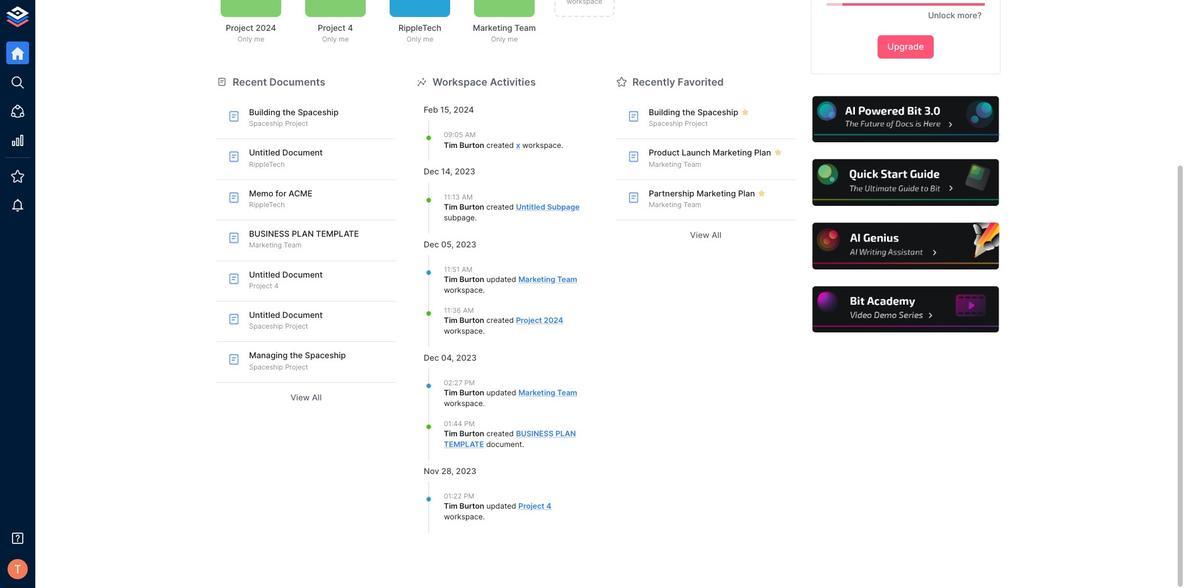 Task type: vqa. For each thing, say whether or not it's contained in the screenshot.
the 3
no



Task type: locate. For each thing, give the bounding box(es) containing it.
2 me from the left
[[339, 35, 349, 44]]

pm
[[464, 379, 475, 388], [464, 420, 475, 429], [464, 492, 474, 501]]

project
[[226, 23, 253, 33], [318, 23, 346, 33], [285, 119, 308, 128], [685, 119, 708, 128], [249, 282, 272, 291], [516, 316, 542, 325], [285, 322, 308, 331], [285, 363, 308, 372], [518, 502, 544, 512]]

view all button
[[616, 226, 796, 245], [216, 388, 396, 408]]

view all down the partnership marketing plan
[[690, 230, 722, 240]]

untitled inside untitled document spaceship project
[[249, 310, 280, 320]]

document inside untitled document rippletech
[[282, 148, 323, 158]]

11:51 am tim burton updated marketing team workspace .
[[444, 265, 577, 295]]

am right 11:51
[[462, 265, 472, 274]]

0 vertical spatial template
[[316, 229, 359, 239]]

workspace up 01:44 pm
[[444, 399, 483, 409]]

5 burton from the top
[[460, 389, 484, 398]]

rippletech
[[398, 23, 441, 33], [249, 160, 285, 169], [249, 201, 285, 209]]

04,
[[441, 353, 454, 363]]

1 marketing team from the top
[[649, 160, 701, 169]]

template inside "business plan template marketing team"
[[316, 229, 359, 239]]

0 horizontal spatial 2024
[[256, 23, 276, 33]]

business down memo for acme rippletech
[[249, 229, 290, 239]]

1 only from the left
[[238, 35, 252, 44]]

marketing up the project 2024 link
[[518, 275, 555, 284]]

2 horizontal spatial 4
[[546, 502, 551, 512]]

team
[[515, 23, 536, 33], [684, 160, 701, 169], [684, 201, 701, 209], [284, 241, 302, 250], [557, 275, 577, 284], [557, 389, 577, 398]]

updated
[[487, 275, 516, 284], [487, 389, 516, 398], [487, 502, 516, 512]]

. inside 11:13 am tim burton created untitled subpage subpage .
[[475, 213, 477, 222]]

burton down 01:44 pm
[[460, 430, 484, 439]]

2023 for dec 05, 2023
[[456, 239, 477, 249]]

tim
[[444, 140, 458, 150], [444, 202, 458, 212], [444, 275, 458, 284], [444, 316, 458, 325], [444, 389, 458, 398], [444, 430, 458, 439], [444, 502, 458, 512]]

subpage
[[444, 213, 475, 222]]

1 created from the top
[[487, 140, 514, 150]]

marketing team link up the project 2024 link
[[518, 275, 577, 284]]

tim down 09:05
[[444, 140, 458, 150]]

burton down 11:51
[[460, 275, 484, 284]]

workspace inside 11:36 am tim burton created project 2024 workspace .
[[444, 327, 483, 336]]

the inside managing the spaceship spaceship project
[[290, 351, 303, 361]]

tim inside the 01:22 pm tim burton updated project 4 workspace .
[[444, 502, 458, 512]]

untitled up managing
[[249, 310, 280, 320]]

dec
[[424, 167, 439, 177], [424, 239, 439, 249], [424, 353, 439, 363]]

untitled up untitled document spaceship project
[[249, 270, 280, 280]]

2 vertical spatial rippletech
[[249, 201, 285, 209]]

1 horizontal spatial building
[[649, 107, 680, 117]]

tim down 11:36
[[444, 316, 458, 325]]

6 tim from the top
[[444, 430, 458, 439]]

2 dec from the top
[[424, 239, 439, 249]]

0 horizontal spatial building
[[249, 107, 281, 117]]

1 marketing team link from the top
[[518, 275, 577, 284]]

1 updated from the top
[[487, 275, 516, 284]]

workspace inside 02:27 pm tim burton updated marketing team workspace .
[[444, 399, 483, 409]]

1 horizontal spatial view all
[[690, 230, 722, 240]]

spaceship up managing
[[249, 322, 283, 331]]

3 tim from the top
[[444, 275, 458, 284]]

team inside 11:51 am tim burton updated marketing team workspace .
[[557, 275, 577, 284]]

me for project 4
[[339, 35, 349, 44]]

building down the recent documents
[[249, 107, 281, 117]]

4 tim from the top
[[444, 316, 458, 325]]

workspace up 11:36
[[444, 286, 483, 295]]

the down "documents"
[[283, 107, 296, 117]]

me inside project 4 only me
[[339, 35, 349, 44]]

nov 28, 2023
[[424, 466, 477, 477]]

business for business plan template marketing team
[[249, 229, 290, 239]]

marketing inside 'marketing team only me'
[[473, 23, 512, 33]]

marketing inside "business plan template marketing team"
[[249, 241, 282, 250]]

the
[[283, 107, 296, 117], [682, 107, 695, 117], [290, 351, 303, 361]]

am inside the '09:05 am tim burton created x workspace .'
[[465, 131, 476, 139]]

created left the project 2024 link
[[487, 316, 514, 325]]

created inside the '09:05 am tim burton created x workspace .'
[[487, 140, 514, 150]]

created left untitled subpage link
[[487, 202, 514, 212]]

the up spaceship project
[[682, 107, 695, 117]]

activities
[[490, 75, 536, 88]]

11:13 am tim burton created untitled subpage subpage .
[[444, 193, 580, 222]]

tim down 01:44
[[444, 430, 458, 439]]

2 created from the top
[[487, 202, 514, 212]]

3 dec from the top
[[424, 353, 439, 363]]

pm right 02:27 at bottom left
[[464, 379, 475, 388]]

1 vertical spatial plan
[[555, 430, 576, 439]]

0 horizontal spatial template
[[316, 229, 359, 239]]

all down the partnership marketing plan
[[712, 230, 722, 240]]

0 horizontal spatial business
[[249, 229, 290, 239]]

0 vertical spatial marketing team link
[[518, 275, 577, 284]]

1 building from the left
[[249, 107, 281, 117]]

workspace down 01:22
[[444, 513, 483, 522]]

dec left the '14,'
[[424, 167, 439, 177]]

7 burton from the top
[[460, 502, 484, 512]]

2 marketing team link from the top
[[518, 389, 577, 398]]

2 vertical spatial 2024
[[544, 316, 563, 325]]

view all button down the partnership marketing plan
[[616, 226, 796, 245]]

rippletech inside untitled document rippletech
[[249, 160, 285, 169]]

3 burton from the top
[[460, 275, 484, 284]]

0 vertical spatial plan
[[292, 229, 314, 239]]

progress bar
[[827, 3, 1001, 6]]

0 vertical spatial 2024
[[256, 23, 276, 33]]

am inside 11:36 am tim burton created project 2024 workspace .
[[463, 306, 474, 315]]

marketing up untitled document project 4
[[249, 241, 282, 250]]

2023 right '04,'
[[456, 353, 477, 363]]

1 vertical spatial view
[[290, 393, 310, 403]]

building the spaceship
[[649, 107, 738, 117]]

tim inside 11:51 am tim burton updated marketing team workspace .
[[444, 275, 458, 284]]

marketing team down product
[[649, 160, 701, 169]]

0 vertical spatial view all
[[690, 230, 722, 240]]

1 document from the top
[[282, 148, 323, 158]]

am
[[465, 131, 476, 139], [462, 193, 473, 201], [462, 265, 472, 274], [463, 306, 474, 315]]

1 vertical spatial dec
[[424, 239, 439, 249]]

. inside 02:27 pm tim burton updated marketing team workspace .
[[483, 399, 485, 409]]

2 building from the left
[[649, 107, 680, 117]]

project inside untitled document project 4
[[249, 282, 272, 291]]

untitled document project 4
[[249, 270, 323, 291]]

marketing down product launch marketing plan
[[697, 188, 736, 198]]

09:05
[[444, 131, 463, 139]]

upgrade button
[[877, 35, 934, 58]]

document for untitled document rippletech
[[282, 148, 323, 158]]

document down untitled document project 4
[[282, 310, 323, 320]]

am for x
[[465, 131, 476, 139]]

2024
[[256, 23, 276, 33], [453, 105, 474, 115], [544, 316, 563, 325]]

2 document from the top
[[282, 270, 323, 280]]

11:36 am tim burton created project 2024 workspace .
[[444, 306, 563, 336]]

1 vertical spatial plan
[[738, 188, 755, 198]]

template for business plan template marketing team
[[316, 229, 359, 239]]

0 vertical spatial pm
[[464, 379, 475, 388]]

the right managing
[[290, 351, 303, 361]]

marketing team link up business plan template
[[518, 389, 577, 398]]

3 only from the left
[[407, 35, 421, 44]]

marketing right launch
[[713, 148, 752, 158]]

template
[[316, 229, 359, 239], [444, 440, 484, 450]]

1 vertical spatial all
[[312, 393, 322, 403]]

only for marketing team
[[491, 35, 506, 44]]

1 vertical spatial marketing team
[[649, 201, 701, 209]]

3 help image from the top
[[811, 221, 1001, 272]]

2023 right the '14,'
[[455, 167, 475, 177]]

burton inside 11:36 am tim burton created project 2024 workspace .
[[460, 316, 484, 325]]

pm up tim burton created
[[464, 420, 475, 429]]

building
[[249, 107, 281, 117], [649, 107, 680, 117]]

1 vertical spatial marketing team link
[[518, 389, 577, 398]]

4 inside the 01:22 pm tim burton updated project 4 workspace .
[[546, 502, 551, 512]]

2 updated from the top
[[487, 389, 516, 398]]

burton
[[460, 140, 484, 150], [460, 202, 484, 212], [460, 275, 484, 284], [460, 316, 484, 325], [460, 389, 484, 398], [460, 430, 484, 439], [460, 502, 484, 512]]

0 vertical spatial view
[[690, 230, 710, 240]]

untitled document rippletech
[[249, 148, 323, 169]]

11:13
[[444, 193, 460, 201]]

. for 01:22 pm tim burton updated project 4 workspace .
[[483, 513, 485, 522]]

2023 right 28,
[[456, 466, 477, 477]]

0 vertical spatial document
[[282, 148, 323, 158]]

am right 11:13
[[462, 193, 473, 201]]

document inside untitled document spaceship project
[[282, 310, 323, 320]]

6 burton from the top
[[460, 430, 484, 439]]

pm inside 02:27 pm tim burton updated marketing team workspace .
[[464, 379, 475, 388]]

updated inside 11:51 am tim burton updated marketing team workspace .
[[487, 275, 516, 284]]

0 horizontal spatial view all
[[290, 393, 322, 403]]

2 vertical spatial dec
[[424, 353, 439, 363]]

plan for business plan template
[[555, 430, 576, 439]]

marketing team for product
[[649, 160, 701, 169]]

0 vertical spatial marketing team
[[649, 160, 701, 169]]

burton inside the 01:22 pm tim burton updated project 4 workspace .
[[460, 502, 484, 512]]

burton down 01:22
[[460, 502, 484, 512]]

marketing up workspace activities
[[473, 23, 512, 33]]

pm inside the 01:22 pm tim burton updated project 4 workspace .
[[464, 492, 474, 501]]

partnership
[[649, 188, 694, 198]]

2 vertical spatial document
[[282, 310, 323, 320]]

1 dec from the top
[[424, 167, 439, 177]]

1 me from the left
[[254, 35, 264, 44]]

view down managing the spaceship spaceship project
[[290, 393, 310, 403]]

marketing inside 02:27 pm tim burton updated marketing team workspace .
[[518, 389, 555, 398]]

dec 05, 2023
[[424, 239, 477, 249]]

document
[[486, 440, 522, 450]]

marketing team link
[[518, 275, 577, 284], [518, 389, 577, 398]]

spaceship down untitled document spaceship project
[[305, 351, 346, 361]]

building for building the spaceship spaceship project
[[249, 107, 281, 117]]

business plan template link
[[444, 430, 576, 450]]

all
[[712, 230, 722, 240], [312, 393, 322, 403]]

document
[[282, 148, 323, 158], [282, 270, 323, 280], [282, 310, 323, 320]]

1 vertical spatial rippletech
[[249, 160, 285, 169]]

3 updated from the top
[[487, 502, 516, 512]]

untitled inside untitled document rippletech
[[249, 148, 280, 158]]

plan for business plan template marketing team
[[292, 229, 314, 239]]

project 2024 link
[[516, 316, 563, 325]]

template inside business plan template
[[444, 440, 484, 450]]

untitled inside untitled document project 4
[[249, 270, 280, 280]]

. for 11:13 am tim burton created untitled subpage subpage .
[[475, 213, 477, 222]]

created up document .
[[487, 430, 514, 439]]

2 vertical spatial 4
[[546, 502, 551, 512]]

untitled for untitled document rippletech
[[249, 148, 280, 158]]

view all button down managing the spaceship spaceship project
[[216, 388, 396, 408]]

plan
[[292, 229, 314, 239], [555, 430, 576, 439]]

1 help image from the top
[[811, 94, 1001, 144]]

me
[[254, 35, 264, 44], [339, 35, 349, 44], [423, 35, 433, 44], [508, 35, 518, 44]]

x
[[516, 140, 520, 150]]

0 vertical spatial business
[[249, 229, 290, 239]]

1 vertical spatial template
[[444, 440, 484, 450]]

unlock
[[928, 10, 955, 20]]

only
[[238, 35, 252, 44], [322, 35, 337, 44], [407, 35, 421, 44], [491, 35, 506, 44]]

3 document from the top
[[282, 310, 323, 320]]

view down the partnership marketing plan
[[690, 230, 710, 240]]

untitled up memo at the top left of page
[[249, 148, 280, 158]]

4
[[348, 23, 353, 33], [274, 282, 279, 291], [546, 502, 551, 512]]

burton inside 11:51 am tim burton updated marketing team workspace .
[[460, 275, 484, 284]]

plan
[[754, 148, 771, 158], [738, 188, 755, 198]]

burton up subpage
[[460, 202, 484, 212]]

1 horizontal spatial template
[[444, 440, 484, 450]]

documents
[[269, 75, 325, 88]]

view all down managing the spaceship spaceship project
[[290, 393, 322, 403]]

tim for 11:36 am tim burton created project 2024 workspace .
[[444, 316, 458, 325]]

2 burton from the top
[[460, 202, 484, 212]]

5 tim from the top
[[444, 389, 458, 398]]

3 me from the left
[[423, 35, 433, 44]]

burton down 11:36
[[460, 316, 484, 325]]

feb 15, 2024
[[424, 105, 474, 115]]

team inside 'marketing team only me'
[[515, 23, 536, 33]]

workspace down 11:36
[[444, 327, 483, 336]]

tim inside the '09:05 am tim burton created x workspace .'
[[444, 140, 458, 150]]

untitled left "subpage"
[[516, 202, 545, 212]]

document for untitled document project 4
[[282, 270, 323, 280]]

0 vertical spatial all
[[712, 230, 722, 240]]

marketing up business plan template
[[518, 389, 555, 398]]

me for marketing team
[[508, 35, 518, 44]]

building for building the spaceship
[[649, 107, 680, 117]]

me inside project 2024 only me
[[254, 35, 264, 44]]

marketing team
[[649, 160, 701, 169], [649, 201, 701, 209]]

untitled for untitled document project 4
[[249, 270, 280, 280]]

pm for project
[[464, 492, 474, 501]]

document inside untitled document project 4
[[282, 270, 323, 280]]

1 horizontal spatial all
[[712, 230, 722, 240]]

1 vertical spatial 4
[[274, 282, 279, 291]]

4 me from the left
[[508, 35, 518, 44]]

am inside 11:13 am tim burton created untitled subpage subpage .
[[462, 193, 473, 201]]

dec 04, 2023
[[424, 353, 477, 363]]

building up spaceship project
[[649, 107, 680, 117]]

14,
[[441, 167, 453, 177]]

created inside 11:13 am tim burton created untitled subpage subpage .
[[487, 202, 514, 212]]

created
[[487, 140, 514, 150], [487, 202, 514, 212], [487, 316, 514, 325], [487, 430, 514, 439]]

0 horizontal spatial plan
[[292, 229, 314, 239]]

burton inside the '09:05 am tim burton created x workspace .'
[[460, 140, 484, 150]]

burton inside 11:13 am tim burton created untitled subpage subpage .
[[460, 202, 484, 212]]

workspace inside the 01:22 pm tim burton updated project 4 workspace .
[[444, 513, 483, 522]]

2024 right 15,
[[453, 105, 474, 115]]

business plan template marketing team
[[249, 229, 359, 250]]

0 horizontal spatial 4
[[274, 282, 279, 291]]

marketing
[[473, 23, 512, 33], [713, 148, 752, 158], [649, 160, 682, 169], [697, 188, 736, 198], [649, 201, 682, 209], [249, 241, 282, 250], [518, 275, 555, 284], [518, 389, 555, 398]]

0 vertical spatial dec
[[424, 167, 439, 177]]

business for business plan template
[[516, 430, 554, 439]]

favorited
[[678, 75, 724, 88]]

0 vertical spatial view all button
[[616, 226, 796, 245]]

1 vertical spatial 2024
[[453, 105, 474, 115]]

1 vertical spatial document
[[282, 270, 323, 280]]

2023
[[455, 167, 475, 177], [456, 239, 477, 249], [456, 353, 477, 363], [456, 466, 477, 477]]

project 2024 only me
[[226, 23, 276, 44]]

. for 11:51 am tim burton updated marketing team workspace .
[[483, 286, 485, 295]]

created inside 11:36 am tim burton created project 2024 workspace .
[[487, 316, 514, 325]]

4 only from the left
[[491, 35, 506, 44]]

business inside business plan template
[[516, 430, 554, 439]]

tim down 11:13
[[444, 202, 458, 212]]

1 vertical spatial updated
[[487, 389, 516, 398]]

burton down 02:27 at bottom left
[[460, 389, 484, 398]]

spaceship up untitled document rippletech
[[249, 119, 283, 128]]

3 created from the top
[[487, 316, 514, 325]]

marketing inside 11:51 am tim burton updated marketing team workspace .
[[518, 275, 555, 284]]

0 horizontal spatial view all button
[[216, 388, 396, 408]]

untitled document spaceship project
[[249, 310, 323, 331]]

building inside building the spaceship spaceship project
[[249, 107, 281, 117]]

1 horizontal spatial business
[[516, 430, 554, 439]]

1 horizontal spatial 4
[[348, 23, 353, 33]]

. inside the 01:22 pm tim burton updated project 4 workspace .
[[483, 513, 485, 522]]

business
[[249, 229, 290, 239], [516, 430, 554, 439]]

updated left project 4 link
[[487, 502, 516, 512]]

dec left 05,
[[424, 239, 439, 249]]

created left the x link
[[487, 140, 514, 150]]

burton for 11:51 am tim burton updated marketing team workspace .
[[460, 275, 484, 284]]

managing
[[249, 351, 288, 361]]

plan inside "business plan template marketing team"
[[292, 229, 314, 239]]

.
[[561, 140, 563, 150], [475, 213, 477, 222], [483, 286, 485, 295], [483, 327, 485, 336], [483, 399, 485, 409], [522, 440, 524, 450], [483, 513, 485, 522]]

building the spaceship spaceship project
[[249, 107, 339, 128]]

2 vertical spatial updated
[[487, 502, 516, 512]]

0 vertical spatial updated
[[487, 275, 516, 284]]

2 vertical spatial pm
[[464, 492, 474, 501]]

nov
[[424, 466, 439, 477]]

business up document
[[516, 430, 554, 439]]

tim down 02:27 at bottom left
[[444, 389, 458, 398]]

view all
[[690, 230, 722, 240], [290, 393, 322, 403]]

2 tim from the top
[[444, 202, 458, 212]]

view
[[690, 230, 710, 240], [290, 393, 310, 403]]

only inside project 2024 only me
[[238, 35, 252, 44]]

created for untitled
[[487, 202, 514, 212]]

document down "business plan template marketing team"
[[282, 270, 323, 280]]

2024 down 11:51 am tim burton updated marketing team workspace .
[[544, 316, 563, 325]]

1 vertical spatial view all
[[290, 393, 322, 403]]

marketing team down partnership
[[649, 201, 701, 209]]

0 vertical spatial plan
[[754, 148, 771, 158]]

burton down 09:05
[[460, 140, 484, 150]]

7 tim from the top
[[444, 502, 458, 512]]

pm right 01:22
[[464, 492, 474, 501]]

. inside the '09:05 am tim burton created x workspace .'
[[561, 140, 563, 150]]

1 burton from the top
[[460, 140, 484, 150]]

2024 up the recent documents
[[256, 23, 276, 33]]

am inside 11:51 am tim burton updated marketing team workspace .
[[462, 265, 472, 274]]

launch
[[682, 148, 711, 158]]

1 vertical spatial business
[[516, 430, 554, 439]]

more?
[[957, 10, 982, 20]]

spaceship down the "favorited"
[[697, 107, 738, 117]]

all down managing the spaceship spaceship project
[[312, 393, 322, 403]]

recent
[[233, 75, 267, 88]]

tim down 11:51
[[444, 275, 458, 284]]

2024 inside 11:36 am tim burton created project 2024 workspace .
[[544, 316, 563, 325]]

0 horizontal spatial view
[[290, 393, 310, 403]]

2023 for dec 14, 2023
[[455, 167, 475, 177]]

document down building the spaceship spaceship project
[[282, 148, 323, 158]]

plan inside business plan template
[[555, 430, 576, 439]]

tim inside 11:36 am tim burton created project 2024 workspace .
[[444, 316, 458, 325]]

1 tim from the top
[[444, 140, 458, 150]]

4 burton from the top
[[460, 316, 484, 325]]

burton inside 02:27 pm tim burton updated marketing team workspace .
[[460, 389, 484, 398]]

2023 right 05,
[[456, 239, 477, 249]]

feb
[[424, 105, 438, 115]]

tim down 01:22
[[444, 502, 458, 512]]

only inside project 4 only me
[[322, 35, 337, 44]]

me inside 'marketing team only me'
[[508, 35, 518, 44]]

the inside building the spaceship spaceship project
[[283, 107, 296, 117]]

tim for 09:05 am tim burton created x workspace .
[[444, 140, 458, 150]]

spaceship project
[[649, 119, 708, 128]]

project inside building the spaceship spaceship project
[[285, 119, 308, 128]]

1 vertical spatial view all button
[[216, 388, 396, 408]]

tim inside 11:13 am tim burton created untitled subpage subpage .
[[444, 202, 458, 212]]

. inside 11:36 am tim burton created project 2024 workspace .
[[483, 327, 485, 336]]

1 horizontal spatial plan
[[555, 430, 576, 439]]

2 marketing team from the top
[[649, 201, 701, 209]]

. inside 11:51 am tim burton updated marketing team workspace .
[[483, 286, 485, 295]]

updated up tim burton created
[[487, 389, 516, 398]]

0 vertical spatial 4
[[348, 23, 353, 33]]

only inside 'marketing team only me'
[[491, 35, 506, 44]]

workspace right x
[[522, 140, 561, 150]]

am right 11:36
[[463, 306, 474, 315]]

am right 09:05
[[465, 131, 476, 139]]

2 horizontal spatial 2024
[[544, 316, 563, 325]]

updated up 11:36 am tim burton created project 2024 workspace .
[[487, 275, 516, 284]]

dec left '04,'
[[424, 353, 439, 363]]

help image
[[811, 94, 1001, 144], [811, 158, 1001, 208], [811, 221, 1001, 272], [811, 285, 1001, 335]]

0 horizontal spatial all
[[312, 393, 322, 403]]

workspace inside 11:51 am tim burton updated marketing team workspace .
[[444, 286, 483, 295]]

document .
[[484, 440, 524, 450]]

business inside "business plan template marketing team"
[[249, 229, 290, 239]]

1 horizontal spatial view
[[690, 230, 710, 240]]

burton for 11:13 am tim burton created untitled subpage subpage .
[[460, 202, 484, 212]]

marketing down partnership
[[649, 201, 682, 209]]

2 only from the left
[[322, 35, 337, 44]]

created for project
[[487, 316, 514, 325]]

updated inside 02:27 pm tim burton updated marketing team workspace .
[[487, 389, 516, 398]]

2024 inside project 2024 only me
[[256, 23, 276, 33]]

tim inside 02:27 pm tim burton updated marketing team workspace .
[[444, 389, 458, 398]]

workspace inside the '09:05 am tim burton created x workspace .'
[[522, 140, 561, 150]]



Task type: describe. For each thing, give the bounding box(es) containing it.
2 help image from the top
[[811, 158, 1001, 208]]

subpage
[[547, 202, 580, 212]]

recent documents
[[233, 75, 325, 88]]

4 help image from the top
[[811, 285, 1001, 335]]

tim for 02:27 pm tim burton updated marketing team workspace .
[[444, 389, 458, 398]]

project inside the 01:22 pm tim burton updated project 4 workspace .
[[518, 502, 544, 512]]

01:22
[[444, 492, 462, 501]]

spaceship down managing
[[249, 363, 283, 372]]

2023 for nov 28, 2023
[[456, 466, 477, 477]]

workspace for 11:36 am tim burton created project 2024 workspace .
[[444, 327, 483, 336]]

project inside untitled document spaceship project
[[285, 322, 308, 331]]

t
[[14, 563, 21, 577]]

managing the spaceship spaceship project
[[249, 351, 346, 372]]

1 horizontal spatial view all button
[[616, 226, 796, 245]]

4 inside untitled document project 4
[[274, 282, 279, 291]]

me inside rippletech only me
[[423, 35, 433, 44]]

for
[[276, 188, 287, 198]]

4 inside project 4 only me
[[348, 23, 353, 33]]

me for project 2024
[[254, 35, 264, 44]]

only for project 4
[[322, 35, 337, 44]]

updated for workspace
[[487, 275, 516, 284]]

only for project 2024
[[238, 35, 252, 44]]

project 4 only me
[[318, 23, 353, 44]]

updated inside the 01:22 pm tim burton updated project 4 workspace .
[[487, 502, 516, 512]]

view all for the bottommost view all button
[[290, 393, 322, 403]]

dec 14, 2023
[[424, 167, 475, 177]]

burton for 01:22 pm tim burton updated project 4 workspace .
[[460, 502, 484, 512]]

01:44
[[444, 420, 462, 429]]

. for 02:27 pm tim burton updated marketing team workspace .
[[483, 399, 485, 409]]

marketing down product
[[649, 160, 682, 169]]

4 created from the top
[[487, 430, 514, 439]]

team inside 02:27 pm tim burton updated marketing team workspace .
[[557, 389, 577, 398]]

template for business plan template
[[444, 440, 484, 450]]

. for 11:36 am tim burton created project 2024 workspace .
[[483, 327, 485, 336]]

rippletech inside memo for acme rippletech
[[249, 201, 285, 209]]

0 vertical spatial rippletech
[[398, 23, 441, 33]]

created for x
[[487, 140, 514, 150]]

x link
[[516, 140, 520, 150]]

dec for dec 05, 2023
[[424, 239, 439, 249]]

tim for 01:22 pm tim burton updated project 4 workspace .
[[444, 502, 458, 512]]

tim burton created
[[444, 430, 516, 439]]

updated for document
[[487, 389, 516, 398]]

project 4 link
[[518, 502, 551, 512]]

am for project
[[463, 306, 474, 315]]

t button
[[4, 556, 32, 584]]

project inside 11:36 am tim burton created project 2024 workspace .
[[516, 316, 542, 325]]

team inside "business plan template marketing team"
[[284, 241, 302, 250]]

rippletech only me
[[398, 23, 441, 44]]

workspace for 11:51 am tim burton updated marketing team workspace .
[[444, 286, 483, 295]]

11:36
[[444, 306, 461, 315]]

marketing team for partnership
[[649, 201, 701, 209]]

untitled for untitled document spaceship project
[[249, 310, 280, 320]]

11:51
[[444, 265, 460, 274]]

tim for 11:51 am tim burton updated marketing team workspace .
[[444, 275, 458, 284]]

view all for rightmost view all button
[[690, 230, 722, 240]]

unlock more?
[[928, 10, 982, 20]]

2023 for dec 04, 2023
[[456, 353, 477, 363]]

product
[[649, 148, 680, 158]]

memo for acme rippletech
[[249, 188, 312, 209]]

15,
[[440, 105, 451, 115]]

workspace for 01:22 pm tim burton updated project 4 workspace .
[[444, 513, 483, 522]]

05,
[[441, 239, 454, 249]]

workspace for 02:27 pm tim burton updated marketing team workspace .
[[444, 399, 483, 409]]

dec for dec 04, 2023
[[424, 353, 439, 363]]

tim for 11:13 am tim burton created untitled subpage subpage .
[[444, 202, 458, 212]]

marketing team link for project 2024
[[518, 275, 577, 284]]

acme
[[289, 188, 312, 198]]

pm for marketing
[[464, 379, 475, 388]]

project inside project 2024 only me
[[226, 23, 253, 33]]

1 vertical spatial pm
[[464, 420, 475, 429]]

am for untitled
[[462, 193, 473, 201]]

09:05 am tim burton created x workspace .
[[444, 131, 563, 150]]

28,
[[441, 466, 454, 477]]

burton for 11:36 am tim burton created project 2024 workspace .
[[460, 316, 484, 325]]

01:22 pm tim burton updated project 4 workspace .
[[444, 492, 551, 522]]

burton for 09:05 am tim burton created x workspace .
[[460, 140, 484, 150]]

untitled inside 11:13 am tim burton created untitled subpage subpage .
[[516, 202, 545, 212]]

spaceship down "documents"
[[298, 107, 339, 117]]

the for building the spaceship spaceship project
[[283, 107, 296, 117]]

burton for 02:27 pm tim burton updated marketing team workspace .
[[460, 389, 484, 398]]

the for building the spaceship
[[682, 107, 695, 117]]

unlock more? button
[[921, 6, 985, 25]]

workspace activities
[[433, 75, 536, 88]]

product launch marketing plan
[[649, 148, 771, 158]]

the for managing the spaceship spaceship project
[[290, 351, 303, 361]]

1 horizontal spatial 2024
[[453, 105, 474, 115]]

02:27 pm tim burton updated marketing team workspace .
[[444, 379, 577, 409]]

project inside project 4 only me
[[318, 23, 346, 33]]

only inside rippletech only me
[[407, 35, 421, 44]]

02:27
[[444, 379, 462, 388]]

project inside managing the spaceship spaceship project
[[285, 363, 308, 372]]

untitled subpage link
[[516, 202, 580, 212]]

partnership marketing plan
[[649, 188, 755, 198]]

business plan template
[[444, 430, 576, 450]]

memo
[[249, 188, 273, 198]]

am for marketing
[[462, 265, 472, 274]]

upgrade
[[888, 41, 924, 52]]

marketing team only me
[[473, 23, 536, 44]]

recently
[[632, 75, 675, 88]]

document for untitled document spaceship project
[[282, 310, 323, 320]]

marketing team link for business plan template
[[518, 389, 577, 398]]

spaceship inside untitled document spaceship project
[[249, 322, 283, 331]]

spaceship up product
[[649, 119, 683, 128]]

dec for dec 14, 2023
[[424, 167, 439, 177]]

recently favorited
[[632, 75, 724, 88]]

workspace
[[433, 75, 487, 88]]

01:44 pm
[[444, 420, 475, 429]]



